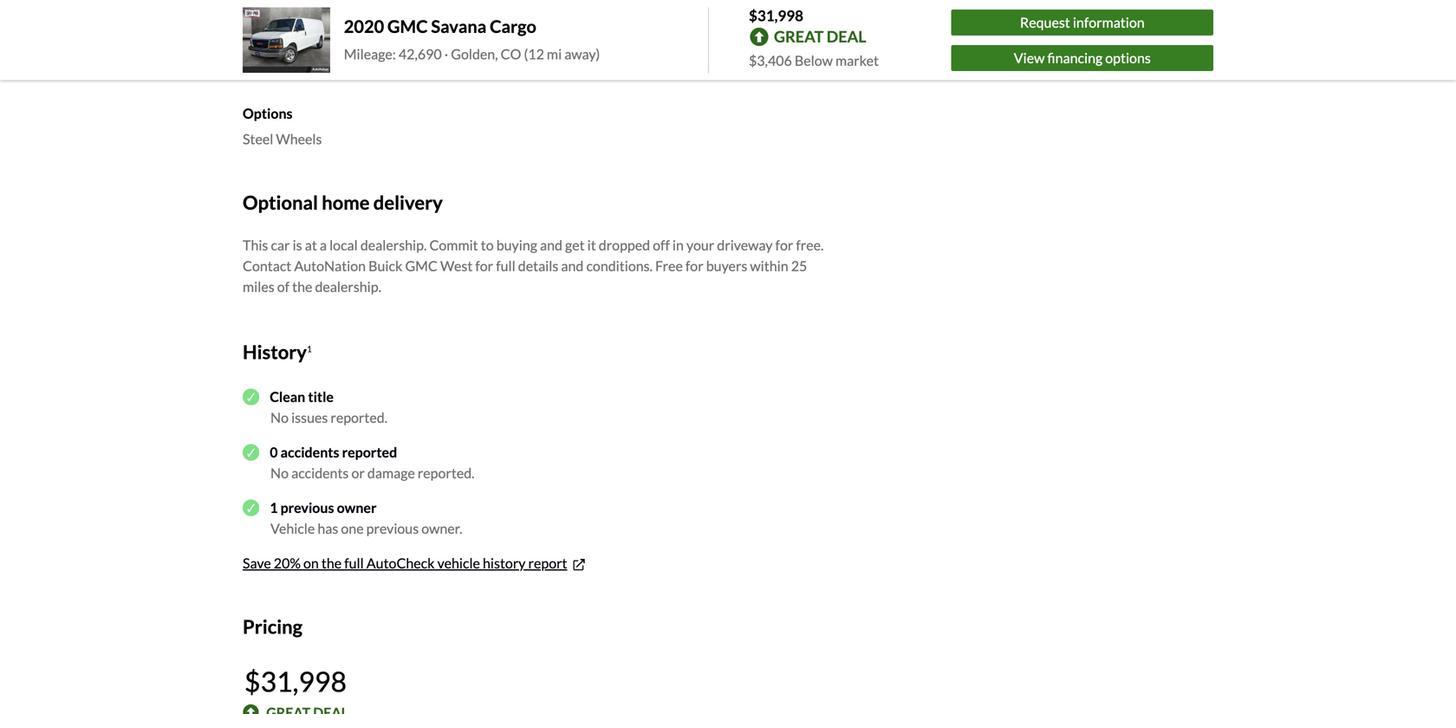 Task type: vqa. For each thing, say whether or not it's contained in the screenshot.
'Request information'
yes



Task type: locate. For each thing, give the bounding box(es) containing it.
accidents down 0 accidents reported
[[291, 465, 349, 482]]

accidents
[[281, 444, 339, 461], [291, 465, 349, 482]]

no for no issues reported.
[[271, 409, 289, 426]]

no down 0
[[271, 465, 289, 482]]

in inside this car is at a local dealership. commit to buying and get it dropped off in your driveway for free. contact autonation buick gmc west for full details and conditions. free for buyers within 25 miles of the dealership.
[[673, 237, 684, 254]]

cargo inside 2020 gmc savana cargo mileage: 42,690 · golden, co (12 mi away)
[[490, 16, 537, 37]]

1 vertical spatial cargo
[[541, 38, 578, 55]]

in right off
[[673, 237, 684, 254]]

pricing
[[243, 616, 303, 638]]

$31,998
[[749, 7, 804, 24], [244, 665, 347, 698]]

gmc up '42,690'
[[388, 16, 428, 37]]

details
[[518, 258, 559, 275]]

the right on at the bottom
[[322, 555, 342, 572]]

great
[[774, 27, 824, 46]]

$31,998 up great
[[749, 7, 804, 24]]

0 vertical spatial gmc
[[388, 16, 428, 37]]

vdpcheck image
[[243, 389, 259, 405], [243, 500, 259, 516]]

0 horizontal spatial cargo
[[490, 16, 537, 37]]

options
[[1106, 49, 1151, 66]]

within
[[750, 258, 789, 275]]

dealership. down autonation
[[315, 278, 382, 295]]

the
[[292, 278, 312, 295], [322, 555, 342, 572]]

previous up autocheck
[[367, 520, 419, 537]]

1 vertical spatial dealership.
[[315, 278, 382, 295]]

0
[[270, 444, 278, 461]]

dropped
[[599, 237, 650, 254]]

1 vertical spatial in
[[673, 237, 684, 254]]

measurements
[[243, 12, 336, 29]]

and
[[540, 237, 563, 254], [561, 258, 584, 275]]

clean
[[270, 388, 305, 405]]

steel wheels
[[243, 131, 322, 148]]

vdpcheck image for clean title
[[243, 389, 259, 405]]

report
[[529, 555, 568, 572]]

great deal
[[774, 27, 867, 46]]

1 horizontal spatial full
[[496, 258, 516, 275]]

cargo left volume:
[[541, 38, 578, 55]]

2 vdpcheck image from the top
[[243, 500, 259, 516]]

1 inside history 1
[[307, 344, 312, 354]]

and down get
[[561, 258, 584, 275]]

1
[[307, 344, 312, 354], [270, 499, 278, 516]]

1 vertical spatial no
[[271, 465, 289, 482]]

reported.
[[331, 409, 388, 426], [418, 465, 475, 482]]

0 vertical spatial no
[[271, 409, 289, 426]]

car
[[271, 237, 290, 254]]

the right the of
[[292, 278, 312, 295]]

0 horizontal spatial reported.
[[331, 409, 388, 426]]

miles
[[243, 278, 275, 295]]

the inside save 20% on the full autocheck vehicle history report link
[[322, 555, 342, 572]]

it
[[588, 237, 596, 254]]

0 horizontal spatial 1
[[270, 499, 278, 516]]

0 vertical spatial in
[[356, 59, 367, 75]]

1 vertical spatial previous
[[367, 520, 419, 537]]

mileage:
[[344, 45, 396, 62]]

conditions.
[[587, 258, 653, 275]]

0 vertical spatial the
[[292, 278, 312, 295]]

42,690
[[399, 45, 442, 62]]

driveway
[[717, 237, 773, 254]]

or
[[352, 465, 365, 482]]

1 up clean title on the left of page
[[307, 344, 312, 354]]

0 horizontal spatial full
[[344, 555, 364, 572]]

off
[[653, 237, 670, 254]]

1 no from the top
[[271, 409, 289, 426]]

1 vertical spatial accidents
[[291, 465, 349, 482]]

0 vertical spatial reported.
[[331, 409, 388, 426]]

1 horizontal spatial 1
[[307, 344, 312, 354]]

0 horizontal spatial $31,998
[[244, 665, 347, 698]]

vdpcheck image down vdpcheck icon
[[243, 500, 259, 516]]

gmc left west
[[405, 258, 438, 275]]

reported. up reported
[[331, 409, 388, 426]]

view financing options button
[[952, 45, 1214, 71]]

buying
[[497, 237, 538, 254]]

no for no accidents or damage reported.
[[271, 465, 289, 482]]

0 vertical spatial accidents
[[281, 444, 339, 461]]

autonation
[[294, 258, 366, 275]]

dealership.
[[361, 237, 427, 254], [315, 278, 382, 295]]

reported. right damage
[[418, 465, 475, 482]]

west
[[440, 258, 473, 275]]

home
[[322, 191, 370, 214]]

0 horizontal spatial the
[[292, 278, 312, 295]]

great deal image
[[243, 705, 259, 715]]

1 vertical spatial full
[[344, 555, 364, 572]]

no issues reported.
[[271, 409, 388, 426]]

vdpcheck image left clean
[[243, 389, 259, 405]]

0 horizontal spatial for
[[476, 258, 494, 275]]

$31,998 up great deal icon
[[244, 665, 347, 698]]

a
[[320, 237, 327, 254]]

request
[[1021, 14, 1071, 31]]

steel
[[243, 131, 273, 148]]

vehicle has one previous owner.
[[271, 520, 463, 537]]

1 vdpcheck image from the top
[[243, 389, 259, 405]]

gmc
[[388, 16, 428, 37], [405, 258, 438, 275]]

2020 gmc savana cargo mileage: 42,690 · golden, co (12 mi away)
[[344, 16, 600, 62]]

cargo up the co
[[490, 16, 537, 37]]

full down buying
[[496, 258, 516, 275]]

market
[[836, 52, 879, 69]]

full
[[496, 258, 516, 275], [344, 555, 364, 572]]

0 vertical spatial 1
[[307, 344, 312, 354]]

3
[[288, 38, 296, 55]]

issues
[[291, 409, 328, 426]]

dealership. up buick
[[361, 237, 427, 254]]

previous
[[281, 499, 334, 516], [367, 520, 419, 537]]

in right the 41 at the left top of the page
[[356, 59, 367, 75]]

0 vertical spatial previous
[[281, 499, 334, 516]]

options
[[243, 105, 293, 122]]

1 horizontal spatial the
[[322, 555, 342, 572]]

accidents down issues
[[281, 444, 339, 461]]

request information
[[1021, 14, 1145, 31]]

1 vertical spatial $31,998
[[244, 665, 347, 698]]

0 horizontal spatial previous
[[281, 499, 334, 516]]

1 vertical spatial reported.
[[418, 465, 475, 482]]

no down clean
[[271, 409, 289, 426]]

1 horizontal spatial in
[[673, 237, 684, 254]]

save 20% on the full autocheck vehicle history report
[[243, 555, 568, 572]]

0 horizontal spatial in
[[356, 59, 367, 75]]

history
[[243, 341, 307, 363]]

1 vertical spatial gmc
[[405, 258, 438, 275]]

0 vertical spatial dealership.
[[361, 237, 427, 254]]

$3,406 below market
[[749, 52, 879, 69]]

at
[[305, 237, 317, 254]]

full down one on the left bottom of page
[[344, 555, 364, 572]]

request information button
[[952, 9, 1214, 35]]

1 up the vehicle
[[270, 499, 278, 516]]

1 vertical spatial the
[[322, 555, 342, 572]]

2 no from the top
[[271, 465, 289, 482]]

this car is at a local dealership. commit to buying and get it dropped off in your driveway for free. contact autonation buick gmc west for full details and conditions. free for buyers within 25 miles of the dealership.
[[243, 237, 824, 295]]

for up 25
[[776, 237, 794, 254]]

vehicle
[[271, 520, 315, 537]]

previous up the vehicle
[[281, 499, 334, 516]]

1 horizontal spatial cargo
[[541, 38, 578, 55]]

0 vertical spatial full
[[496, 258, 516, 275]]

vdpcheck image for 1 previous owner
[[243, 500, 259, 516]]

0 vertical spatial vdpcheck image
[[243, 389, 259, 405]]

damage
[[368, 465, 415, 482]]

1 horizontal spatial reported.
[[418, 465, 475, 482]]

for down the your
[[686, 258, 704, 275]]

and left get
[[540, 237, 563, 254]]

0 vertical spatial cargo
[[490, 16, 537, 37]]

1 vertical spatial vdpcheck image
[[243, 500, 259, 516]]

0 vertical spatial $31,998
[[749, 7, 804, 24]]

gmc inside this car is at a local dealership. commit to buying and get it dropped off in your driveway for free. contact autonation buick gmc west for full details and conditions. free for buyers within 25 miles of the dealership.
[[405, 258, 438, 275]]

20%
[[274, 555, 301, 572]]

cargo
[[490, 16, 537, 37], [541, 38, 578, 55]]

owner
[[337, 499, 377, 516]]

clean title
[[270, 388, 334, 405]]

front
[[243, 59, 276, 75]]

for down to
[[476, 258, 494, 275]]



Task type: describe. For each thing, give the bounding box(es) containing it.
get
[[565, 237, 585, 254]]

this
[[243, 237, 268, 254]]

mi
[[547, 45, 562, 62]]

accidents for reported
[[281, 444, 339, 461]]

the inside this car is at a local dealership. commit to buying and get it dropped off in your driveway for free. contact autonation buick gmc west for full details and conditions. free for buyers within 25 miles of the dealership.
[[292, 278, 312, 295]]

$3,406
[[749, 52, 792, 69]]

full inside this car is at a local dealership. commit to buying and get it dropped off in your driveway for free. contact autonation buick gmc west for full details and conditions. free for buyers within 25 miles of the dealership.
[[496, 258, 516, 275]]

25
[[791, 258, 808, 275]]

optional
[[243, 191, 318, 214]]

away)
[[565, 45, 600, 62]]

of
[[277, 278, 290, 295]]

·
[[445, 45, 448, 62]]

free
[[656, 258, 683, 275]]

buyers
[[706, 258, 748, 275]]

1 vertical spatial and
[[561, 258, 584, 275]]

doors: 3 doors front legroom: 41 in
[[243, 38, 367, 75]]

co
[[501, 45, 521, 62]]

doors:
[[243, 38, 284, 55]]

local
[[330, 237, 358, 254]]

2020 gmc savana cargo image
[[243, 7, 330, 73]]

commit
[[430, 237, 478, 254]]

1 vertical spatial 1
[[270, 499, 278, 516]]

is
[[293, 237, 302, 254]]

owner.
[[422, 520, 463, 537]]

accidents for or
[[291, 465, 349, 482]]

save
[[243, 555, 271, 572]]

reported
[[342, 444, 397, 461]]

gmc inside 2020 gmc savana cargo mileage: 42,690 · golden, co (12 mi away)
[[388, 16, 428, 37]]

cargo volume:
[[541, 38, 629, 55]]

vdpcheck image
[[243, 444, 259, 461]]

vehicle
[[438, 555, 480, 572]]

41
[[337, 59, 353, 75]]

savana
[[431, 16, 487, 37]]

optional home delivery
[[243, 191, 443, 214]]

buick
[[369, 258, 403, 275]]

your
[[687, 237, 715, 254]]

in inside doors: 3 doors front legroom: 41 in
[[356, 59, 367, 75]]

save 20% on the full autocheck vehicle history report image
[[571, 557, 588, 574]]

save 20% on the full autocheck vehicle history report link
[[243, 555, 588, 574]]

on
[[304, 555, 319, 572]]

2020
[[344, 16, 384, 37]]

history 1
[[243, 341, 312, 363]]

deal
[[827, 27, 867, 46]]

one
[[341, 520, 364, 537]]

history
[[483, 555, 526, 572]]

wheels
[[276, 131, 322, 148]]

financing
[[1048, 49, 1103, 66]]

1 horizontal spatial for
[[686, 258, 704, 275]]

2 horizontal spatial for
[[776, 237, 794, 254]]

contact
[[243, 258, 292, 275]]

(12
[[524, 45, 544, 62]]

delivery
[[374, 191, 443, 214]]

no accidents or damage reported.
[[271, 465, 475, 482]]

golden,
[[451, 45, 498, 62]]

1 previous owner
[[270, 499, 377, 516]]

free.
[[796, 237, 824, 254]]

title
[[308, 388, 334, 405]]

to
[[481, 237, 494, 254]]

autocheck
[[367, 555, 435, 572]]

below
[[795, 52, 833, 69]]

information
[[1073, 14, 1145, 31]]

has
[[318, 520, 338, 537]]

legroom:
[[279, 59, 333, 75]]

0 vertical spatial and
[[540, 237, 563, 254]]

doors
[[299, 38, 334, 55]]

1 horizontal spatial previous
[[367, 520, 419, 537]]

view
[[1014, 49, 1045, 66]]

0 accidents reported
[[270, 444, 397, 461]]

volume:
[[581, 38, 629, 55]]

view financing options
[[1014, 49, 1151, 66]]

1 horizontal spatial $31,998
[[749, 7, 804, 24]]



